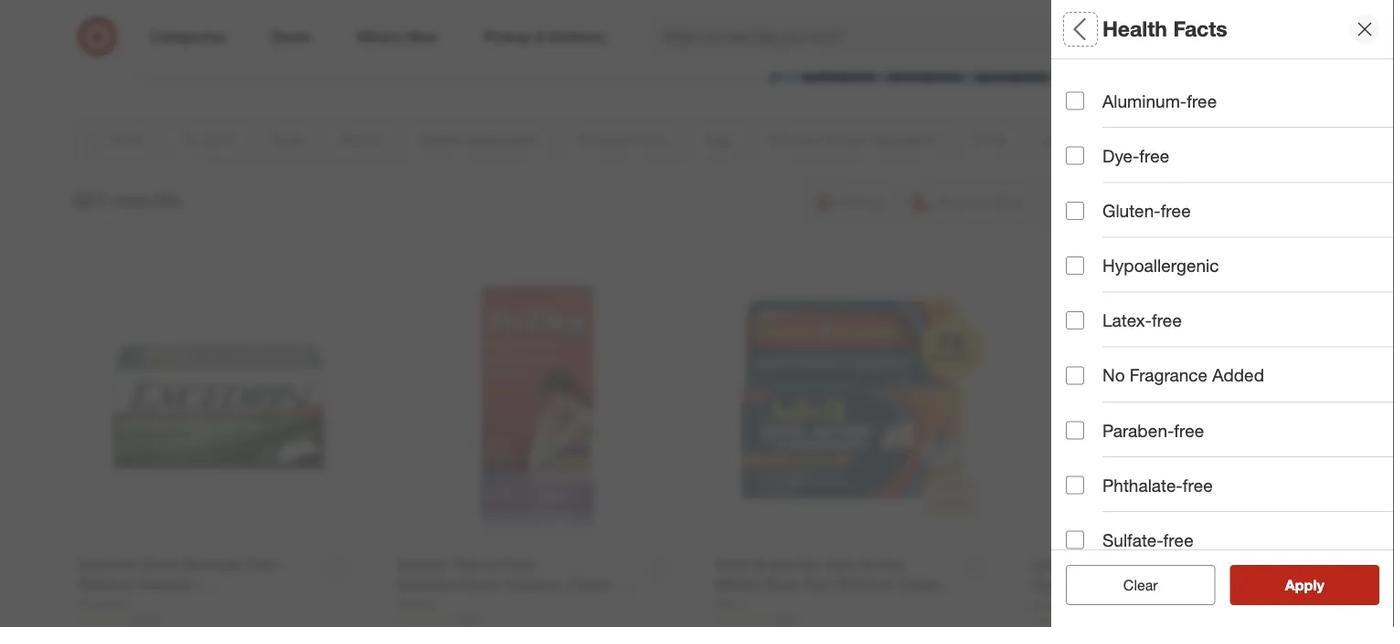 Task type: describe. For each thing, give the bounding box(es) containing it.
gluten-free
[[1102, 200, 1191, 221]]

facts inside button
[[1124, 258, 1169, 279]]

fpo/apo button
[[1066, 431, 1394, 495]]

fpo/apo
[[1066, 450, 1145, 471]]

stock
[[1214, 512, 1256, 533]]

all
[[1066, 16, 1091, 42]]

Include out of stock checkbox
[[1066, 513, 1084, 532]]

certifications
[[1066, 333, 1177, 354]]

aluminum-
[[1102, 90, 1187, 112]]

guest rating
[[1066, 386, 1173, 407]]

Aluminum-free checkbox
[[1066, 92, 1084, 110]]

Dye-free checkbox
[[1066, 147, 1084, 165]]

all filters
[[1066, 16, 1154, 42]]

health facts dialog
[[1051, 0, 1394, 628]]

clear for clear
[[1123, 577, 1158, 595]]

no
[[1102, 365, 1125, 386]]

adult
[[1066, 84, 1096, 100]]

active
[[1136, 130, 1187, 151]]

health inside dialog
[[1102, 16, 1167, 42]]

primary active ingredient button
[[1066, 112, 1394, 176]]

sustainability
[[1066, 311, 1178, 333]]

dye-free
[[1102, 145, 1169, 166]]

Sulfate-free checkbox
[[1066, 532, 1084, 550]]

search button
[[1093, 16, 1137, 60]]

no fragrance added
[[1102, 365, 1264, 386]]

guest
[[1066, 386, 1115, 407]]

include
[[1102, 512, 1159, 533]]

No Fragrance Added checkbox
[[1066, 367, 1084, 385]]

gluten-
[[1102, 200, 1161, 221]]

What can we help you find? suggestions appear below search field
[[650, 16, 1106, 57]]

claims
[[1182, 311, 1239, 333]]

filters
[[1097, 16, 1154, 42]]

phthalate-
[[1102, 475, 1183, 496]]

sustainability claims and certifications
[[1066, 311, 1275, 354]]

guest rating button
[[1066, 367, 1394, 431]]

and
[[1244, 311, 1275, 333]]

fragrance
[[1130, 365, 1207, 386]]

free for aluminum-
[[1187, 90, 1217, 112]]

sulfate-
[[1102, 530, 1163, 551]]

health inside button
[[1066, 258, 1119, 279]]

price
[[1066, 194, 1109, 215]]

out
[[1164, 512, 1189, 533]]

clear button
[[1066, 566, 1215, 606]]

Latex-free checkbox
[[1066, 312, 1084, 330]]



Task type: locate. For each thing, give the bounding box(es) containing it.
health up "latex-free" option
[[1066, 258, 1119, 279]]

health right all
[[1102, 16, 1167, 42]]

0 horizontal spatial facts
[[1124, 258, 1169, 279]]

age
[[1066, 60, 1098, 81]]

clear down 'sulfate-free'
[[1123, 577, 1158, 595]]

rating
[[1119, 386, 1173, 407]]

search
[[1093, 29, 1137, 47]]

0 vertical spatial facts
[[1173, 16, 1227, 42]]

1 horizontal spatial results
[[1296, 577, 1343, 595]]

of
[[1194, 512, 1209, 533]]

paraben-free
[[1102, 420, 1204, 441]]

free for phthalate-
[[1183, 475, 1213, 496]]

health
[[1102, 16, 1167, 42], [1066, 258, 1119, 279]]

paraben-
[[1102, 420, 1174, 441]]

Hypoallergenic checkbox
[[1066, 257, 1084, 275]]

price button
[[1066, 176, 1394, 239]]

results for 321 results
[[113, 187, 181, 213]]

all
[[1153, 577, 1167, 595]]

health facts button
[[1066, 239, 1394, 303]]

see results
[[1266, 577, 1343, 595]]

apply button
[[1230, 566, 1379, 606]]

see
[[1266, 577, 1292, 595]]

results right see
[[1296, 577, 1343, 595]]

free for latex-
[[1152, 310, 1182, 331]]

dye-
[[1102, 145, 1139, 166]]

include out of stock
[[1102, 512, 1256, 533]]

free for dye-
[[1139, 145, 1169, 166]]

sulfate-free
[[1102, 530, 1193, 551]]

0 vertical spatial health facts
[[1102, 16, 1227, 42]]

321
[[72, 187, 107, 213]]

1 horizontal spatial facts
[[1173, 16, 1227, 42]]

sustainability claims and certifications button
[[1066, 303, 1394, 367]]

free
[[1187, 90, 1217, 112], [1139, 145, 1169, 166], [1161, 200, 1191, 221], [1152, 310, 1182, 331], [1174, 420, 1204, 441], [1183, 475, 1213, 496], [1163, 530, 1193, 551]]

clear left all
[[1114, 577, 1149, 595]]

primary
[[1066, 130, 1131, 151]]

sponsored
[[1191, 83, 1245, 97]]

0 vertical spatial health
[[1102, 16, 1167, 42]]

2 clear from the left
[[1123, 577, 1158, 595]]

clear all button
[[1066, 566, 1215, 606]]

latex-
[[1102, 310, 1152, 331]]

health facts up aluminum-free
[[1102, 16, 1227, 42]]

clear all
[[1114, 577, 1167, 595]]

results inside button
[[1296, 577, 1343, 595]]

all filters dialog
[[1051, 0, 1394, 628]]

1 clear from the left
[[1114, 577, 1149, 595]]

clear
[[1114, 577, 1149, 595], [1123, 577, 1158, 595]]

facts up latex-free
[[1124, 258, 1169, 279]]

health facts inside health facts button
[[1066, 258, 1169, 279]]

facts inside dialog
[[1173, 16, 1227, 42]]

0 horizontal spatial results
[[113, 187, 181, 213]]

hypoallergenic
[[1102, 255, 1219, 276]]

results for see results
[[1296, 577, 1343, 595]]

health facts up latex-
[[1066, 258, 1169, 279]]

added
[[1212, 365, 1264, 386]]

free for sulfate-
[[1163, 530, 1193, 551]]

phthalate-free
[[1102, 475, 1213, 496]]

1 vertical spatial results
[[1296, 577, 1343, 595]]

see results button
[[1230, 566, 1379, 606]]

Paraben-free checkbox
[[1066, 422, 1084, 440]]

facts up sponsored
[[1173, 16, 1227, 42]]

ingredient
[[1192, 130, 1276, 151]]

advertisement region
[[149, 0, 1245, 82]]

latex-free
[[1102, 310, 1182, 331]]

1 vertical spatial facts
[[1124, 258, 1169, 279]]

clear for clear all
[[1114, 577, 1149, 595]]

321 results
[[72, 187, 181, 213]]

free for paraben-
[[1174, 420, 1204, 441]]

free for gluten-
[[1161, 200, 1191, 221]]

clear inside the all filters dialog
[[1114, 577, 1149, 595]]

apply
[[1285, 577, 1324, 595]]

results
[[113, 187, 181, 213], [1296, 577, 1343, 595]]

facts
[[1173, 16, 1227, 42], [1124, 258, 1169, 279]]

primary active ingredient
[[1066, 130, 1276, 151]]

aluminum-free
[[1102, 90, 1217, 112]]

health facts
[[1102, 16, 1227, 42], [1066, 258, 1169, 279]]

clear inside health facts dialog
[[1123, 577, 1158, 595]]

1 vertical spatial health
[[1066, 258, 1119, 279]]

health facts inside health facts dialog
[[1102, 16, 1227, 42]]

1 vertical spatial health facts
[[1066, 258, 1169, 279]]

results right 321
[[113, 187, 181, 213]]

Gluten-free checkbox
[[1066, 202, 1084, 220]]

Phthalate-free checkbox
[[1066, 477, 1084, 495]]

0 vertical spatial results
[[113, 187, 181, 213]]



Task type: vqa. For each thing, say whether or not it's contained in the screenshot.
2nd helpful from the bottom of the page
no



